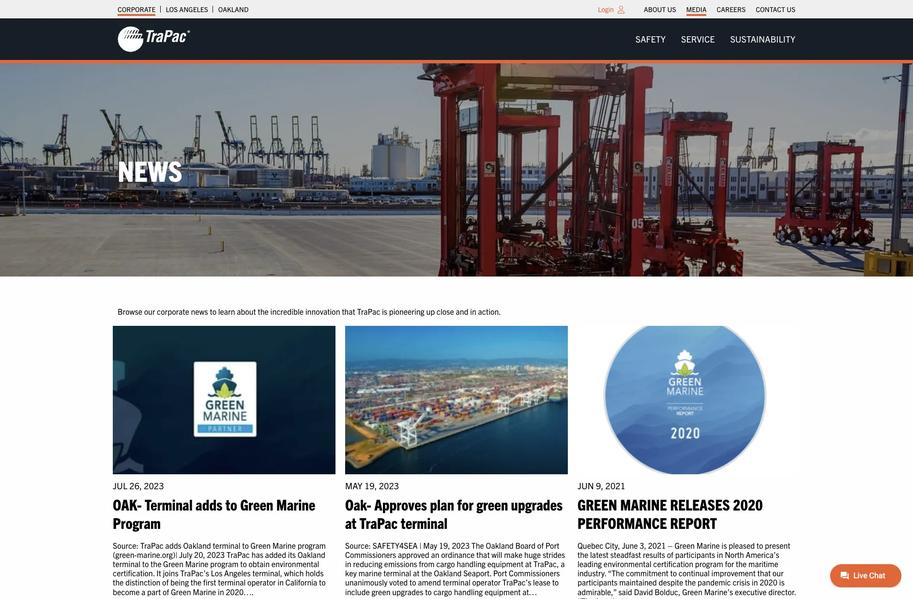 Task type: describe. For each thing, give the bounding box(es) containing it.
terminal right 20,
[[213, 541, 240, 551]]

in right first
[[218, 588, 224, 597]]

service
[[681, 33, 715, 45]]

safety4sea
[[373, 541, 418, 551]]

trapac inside oak- approves plan for green upgrades at trapac terminal
[[359, 513, 398, 532]]

0 horizontal spatial is
[[382, 307, 387, 317]]

corporate link
[[118, 2, 156, 16]]

may inside source: safety4sea | may 19, 2023 the oakland board of port commissioners approved an ordinance that will make huge strides in reducing emissions from cargo handling equipment at trapac, a key marine terminal at the oakland seaport. port commissioners unanimously voted to amend terminal operator trapac's lease to include green upgrades to cargo handling equipment at…
[[423, 541, 437, 551]]

pleased
[[729, 541, 755, 551]]

green
[[578, 495, 617, 514]]

source: trapac adds oakland terminal to green marine program (green-marine.org)| july 20, 2023 trapac has added its oakland terminal to the green marine program to obtain environmental certification. it joins trapac's los angeles terminal, which holds the distinction of being the first terminal operator in california to become a part of green marine in 2020….
[[113, 541, 326, 597]]

close
[[437, 307, 454, 317]]

that inside source: safety4sea | may 19, 2023 the oakland board of port commissioners approved an ordinance that will make huge strides in reducing emissions from cargo handling equipment at trapac, a key marine terminal at the oakland seaport. port commissioners unanimously voted to amend terminal operator trapac's lease to include green upgrades to cargo handling equipment at…
[[476, 550, 490, 560]]

main content containing oak- terminal adds to green marine program
[[108, 306, 805, 600]]

1 horizontal spatial program
[[298, 541, 326, 551]]

0 vertical spatial "the
[[608, 569, 624, 579]]

contact us
[[756, 5, 795, 14]]

in inside source: safety4sea | may 19, 2023 the oakland board of port commissioners approved an ordinance that will make huge strides in reducing emissions from cargo handling equipment at trapac, a key marine terminal at the oakland seaport. port commissioners unanimously voted to amend terminal operator trapac's lease to include green upgrades to cargo handling equipment at…
[[345, 560, 351, 569]]

oakland up holds
[[298, 550, 325, 560]]

and
[[456, 307, 468, 317]]

bolduc,
[[655, 588, 680, 597]]

city,
[[605, 541, 620, 551]]

obtain
[[249, 560, 270, 569]]

fact
[[596, 597, 608, 600]]

the inside source: safety4sea | may 19, 2023 the oakland board of port commissioners approved an ordinance that will make huge strides in reducing emissions from cargo handling equipment at trapac, a key marine terminal at the oakland seaport. port commissioners unanimously voted to amend terminal operator trapac's lease to include green upgrades to cargo handling equipment at…
[[421, 569, 432, 579]]

oakland down oak- terminal adds to green marine program
[[183, 541, 211, 551]]

terminal right first
[[218, 578, 246, 588]]

0 horizontal spatial may
[[345, 481, 363, 492]]

for inside oak- approves plan for green upgrades at trapac terminal
[[457, 495, 473, 514]]

that inside quebec city, june 3, 2021 – green marine is pleased to present the latest steadfast results of participants in north america's leading environmental certification program for the maritime industry. "the commitment to continual improvement that our participants maintained despite the pandemic crisis in 2020 is admirable," said david bolduc, green marine's executive director. "the fact that…
[[757, 569, 771, 579]]

careers link
[[717, 2, 746, 16]]

1 vertical spatial participants
[[578, 578, 618, 588]]

adds for to
[[196, 495, 222, 514]]

0 horizontal spatial that
[[342, 307, 355, 317]]

environmental inside quebec city, june 3, 2021 – green marine is pleased to present the latest steadfast results of participants in north america's leading environmental certification program for the maritime industry. "the commitment to continual improvement that our participants maintained despite the pandemic crisis in 2020 is admirable," said david bolduc, green marine's executive director. "the fact that…
[[604, 560, 651, 569]]

huge
[[524, 550, 541, 560]]

for inside quebec city, june 3, 2021 – green marine is pleased to present the latest steadfast results of participants in north america's leading environmental certification program for the maritime industry. "the commitment to continual improvement that our participants maintained despite the pandemic crisis in 2020 is admirable," said david bolduc, green marine's executive director. "the fact that…
[[725, 560, 734, 569]]

(green-
[[113, 550, 137, 560]]

may 19, 2023
[[345, 481, 399, 492]]

innovation
[[305, 307, 340, 317]]

program
[[113, 513, 161, 532]]

operator inside source: trapac adds oakland terminal to green marine program (green-marine.org)| july 20, 2023 trapac has added its oakland terminal to the green marine program to obtain environmental certification. it joins trapac's los angeles terminal, which holds the distinction of being the first terminal operator in california to become a part of green marine in 2020….
[[247, 578, 276, 588]]

3,
[[640, 541, 646, 551]]

los inside los angeles link
[[166, 5, 178, 14]]

action.
[[478, 307, 501, 317]]

the left distinction
[[113, 578, 124, 588]]

incredible
[[270, 307, 304, 317]]

9,
[[596, 481, 603, 492]]

first
[[203, 578, 216, 588]]

2 horizontal spatial is
[[779, 578, 785, 588]]

at inside oak- approves plan for green upgrades at trapac terminal
[[345, 513, 356, 532]]

corporate
[[157, 307, 189, 317]]

the
[[471, 541, 484, 551]]

terminal right amend at the bottom of the page
[[443, 578, 470, 588]]

2023 inside source: safety4sea | may 19, 2023 the oakland board of port commissioners approved an ordinance that will make huge strides in reducing emissions from cargo handling equipment at trapac, a key marine terminal at the oakland seaport. port commissioners unanimously voted to amend terminal operator trapac's lease to include green upgrades to cargo handling equipment at…
[[452, 541, 470, 551]]

source: safety4sea | may 19, 2023 the oakland board of port commissioners approved an ordinance that will make huge strides in reducing emissions from cargo handling equipment at trapac, a key marine terminal at the oakland seaport. port commissioners unanimously voted to amend terminal operator trapac's lease to include green upgrades to cargo handling equipment at…
[[345, 541, 565, 597]]

about
[[644, 5, 666, 14]]

david
[[634, 588, 653, 597]]

of inside quebec city, june 3, 2021 – green marine is pleased to present the latest steadfast results of participants in north america's leading environmental certification program for the maritime industry. "the commitment to continual improvement that our participants maintained despite the pandemic crisis in 2020 is admirable," said david bolduc, green marine's executive director. "the fact that…
[[667, 550, 673, 560]]

news
[[191, 307, 208, 317]]

board
[[515, 541, 536, 551]]

oakland link
[[218, 2, 249, 16]]

the right 'despite'
[[685, 578, 696, 588]]

2023 up "approves"
[[379, 481, 399, 492]]

become
[[113, 588, 140, 597]]

0 vertical spatial cargo
[[436, 560, 455, 569]]

present
[[765, 541, 790, 551]]

service link
[[673, 29, 723, 49]]

performance
[[578, 513, 667, 532]]

unanimously
[[345, 578, 388, 588]]

at inside source: safety4sea | may 19, 2023 the oakland board of port commissioners approved an ordinance that will make huge strides in reducing emissions from cargo handling equipment at trapac, a key marine terminal at the oakland seaport. port commissioners unanimously voted to amend terminal operator trapac's lease to include green upgrades to cargo handling equipment at…
[[413, 569, 420, 579]]

0 horizontal spatial program
[[210, 560, 238, 569]]

admirable,"
[[578, 588, 617, 597]]

2021 –
[[648, 541, 673, 551]]

careers
[[717, 5, 746, 14]]

the left latest at the right bottom
[[578, 550, 588, 560]]

terminal
[[145, 495, 193, 514]]

menu bar containing about us
[[639, 2, 801, 16]]

upgrades inside oak- approves plan for green upgrades at trapac terminal
[[511, 495, 563, 514]]

approved
[[398, 550, 429, 560]]

source: for at
[[345, 541, 371, 551]]

terminal,
[[252, 569, 282, 579]]

of inside source: safety4sea | may 19, 2023 the oakland board of port commissioners approved an ordinance that will make huge strides in reducing emissions from cargo handling equipment at trapac, a key marine terminal at the oakland seaport. port commissioners unanimously voted to amend terminal operator trapac's lease to include green upgrades to cargo handling equipment at…
[[537, 541, 544, 551]]

19, inside source: safety4sea | may 19, 2023 the oakland board of port commissioners approved an ordinance that will make huge strides in reducing emissions from cargo handling equipment at trapac, a key marine terminal at the oakland seaport. port commissioners unanimously voted to amend terminal operator trapac's lease to include green upgrades to cargo handling equipment at…
[[439, 541, 450, 551]]

trapac left has
[[227, 550, 250, 560]]

0 vertical spatial handling
[[457, 560, 486, 569]]

1 vertical spatial equipment
[[485, 588, 521, 597]]

releases
[[670, 495, 730, 514]]

pandemic
[[698, 578, 731, 588]]

0 vertical spatial commissioners
[[345, 550, 396, 560]]

trapac left pioneering
[[357, 307, 380, 317]]

2023 right 26,
[[144, 481, 164, 492]]

key
[[345, 569, 357, 579]]

oakland right 'the'
[[486, 541, 514, 551]]

upgrades inside source: safety4sea | may 19, 2023 the oakland board of port commissioners approved an ordinance that will make huge strides in reducing emissions from cargo handling equipment at trapac, a key marine terminal at the oakland seaport. port commissioners unanimously voted to amend terminal operator trapac's lease to include green upgrades to cargo handling equipment at…
[[392, 588, 423, 597]]

angeles inside source: trapac adds oakland terminal to green marine program (green-marine.org)| july 20, 2023 trapac has added its oakland terminal to the green marine program to obtain environmental certification. it joins trapac's los angeles terminal, which holds the distinction of being the first terminal operator in california to become a part of green marine in 2020….
[[224, 569, 251, 579]]

seaport.
[[463, 569, 491, 579]]

its
[[288, 550, 296, 560]]

north
[[725, 550, 744, 560]]

steadfast
[[610, 550, 641, 560]]

america's
[[746, 550, 779, 560]]

which
[[284, 569, 304, 579]]

oakland down the ordinance
[[434, 569, 462, 579]]

us for about us
[[667, 5, 676, 14]]

added
[[265, 550, 286, 560]]

los angeles
[[166, 5, 208, 14]]

quebec
[[578, 541, 603, 551]]

terminal up distinction
[[113, 560, 140, 569]]

certification
[[653, 560, 693, 569]]

has
[[252, 550, 263, 560]]

trapac's inside source: trapac adds oakland terminal to green marine program (green-marine.org)| july 20, 2023 trapac has added its oakland terminal to the green marine program to obtain environmental certification. it joins trapac's los angeles terminal, which holds the distinction of being the first terminal operator in california to become a part of green marine in 2020….
[[180, 569, 209, 579]]

our inside quebec city, june 3, 2021 – green marine is pleased to present the latest steadfast results of participants in north america's leading environmental certification program for the maritime industry. "the commitment to continual improvement that our participants maintained despite the pandemic crisis in 2020 is admirable," said david bolduc, green marine's executive director. "the fact that…
[[773, 569, 784, 579]]

contact
[[756, 5, 785, 14]]

maintained
[[619, 578, 657, 588]]

the right the about
[[258, 307, 269, 317]]

green marine releases 2020 performance report
[[578, 495, 763, 532]]

trapac's inside source: safety4sea | may 19, 2023 the oakland board of port commissioners approved an ordinance that will make huge strides in reducing emissions from cargo handling equipment at trapac, a key marine terminal at the oakland seaport. port commissioners unanimously voted to amend terminal operator trapac's lease to include green upgrades to cargo handling equipment at…
[[502, 578, 531, 588]]

green inside oak- terminal adds to green marine program
[[240, 495, 273, 514]]

operator inside source: safety4sea | may 19, 2023 the oakland board of port commissioners approved an ordinance that will make huge strides in reducing emissions from cargo handling equipment at trapac, a key marine terminal at the oakland seaport. port commissioners unanimously voted to amend terminal operator trapac's lease to include green upgrades to cargo handling equipment at…
[[472, 578, 501, 588]]

los inside source: trapac adds oakland terminal to green marine program (green-marine.org)| july 20, 2023 trapac has added its oakland terminal to the green marine program to obtain environmental certification. it joins trapac's los angeles terminal, which holds the distinction of being the first terminal operator in california to become a part of green marine in 2020….
[[211, 569, 222, 579]]

director.
[[768, 588, 796, 597]]

about us
[[644, 5, 676, 14]]

26,
[[129, 481, 142, 492]]

sustainability
[[730, 33, 795, 45]]

source: for program
[[113, 541, 138, 551]]

lease
[[533, 578, 550, 588]]

continual
[[679, 569, 710, 579]]

0 horizontal spatial angeles
[[179, 5, 208, 14]]

despite
[[659, 578, 683, 588]]

in left north
[[717, 550, 723, 560]]

july
[[179, 550, 192, 560]]

at trapac,
[[525, 560, 559, 569]]

in right and
[[470, 307, 476, 317]]

green inside source: safety4sea | may 19, 2023 the oakland board of port commissioners approved an ordinance that will make huge strides in reducing emissions from cargo handling equipment at trapac, a key marine terminal at the oakland seaport. port commissioners unanimously voted to amend terminal operator trapac's lease to include green upgrades to cargo handling equipment at…
[[372, 588, 390, 597]]

1 vertical spatial port
[[493, 569, 507, 579]]

the up crisis
[[736, 560, 747, 569]]



Task type: vqa. For each thing, say whether or not it's contained in the screenshot.
bottom adds
yes



Task type: locate. For each thing, give the bounding box(es) containing it.
in left the which
[[278, 578, 284, 588]]

menu bar
[[639, 2, 801, 16], [628, 29, 803, 49]]

1 horizontal spatial environmental
[[604, 560, 651, 569]]

0 horizontal spatial for
[[457, 495, 473, 514]]

0 horizontal spatial commissioners
[[345, 550, 396, 560]]

an
[[431, 550, 439, 560]]

0 vertical spatial 19,
[[365, 481, 377, 492]]

2 environmental from the left
[[604, 560, 651, 569]]

1 vertical spatial upgrades
[[392, 588, 423, 597]]

1 operator from the left
[[247, 578, 276, 588]]

trapac
[[357, 307, 380, 317], [359, 513, 398, 532], [140, 541, 163, 551], [227, 550, 250, 560]]

2023
[[144, 481, 164, 492], [379, 481, 399, 492], [452, 541, 470, 551], [207, 550, 225, 560]]

marine inside quebec city, june 3, 2021 – green marine is pleased to present the latest steadfast results of participants in north america's leading environmental certification program for the maritime industry. "the commitment to continual improvement that our participants maintained despite the pandemic crisis in 2020 is admirable," said david bolduc, green marine's executive director. "the fact that…
[[697, 541, 720, 551]]

the left first
[[191, 578, 201, 588]]

1 vertical spatial that
[[476, 550, 490, 560]]

angeles left oakland link
[[179, 5, 208, 14]]

1 horizontal spatial los
[[211, 569, 222, 579]]

2 us from the left
[[787, 5, 795, 14]]

is right "executive"
[[779, 578, 785, 588]]

marine
[[620, 495, 667, 514]]

2023 right 20,
[[207, 550, 225, 560]]

participants up continual
[[675, 550, 715, 560]]

environmental down "june"
[[604, 560, 651, 569]]

adds inside oak- terminal adds to green marine program
[[196, 495, 222, 514]]

2 vertical spatial is
[[779, 578, 785, 588]]

upgrades down the emissions
[[392, 588, 423, 597]]

1 horizontal spatial trapac's
[[502, 578, 531, 588]]

marine inside oak- terminal adds to green marine program
[[276, 495, 315, 514]]

news
[[118, 152, 182, 188]]

angeles up 2020….
[[224, 569, 251, 579]]

june
[[622, 541, 638, 551]]

oak-
[[113, 495, 142, 514]]

source: inside source: trapac adds oakland terminal to green marine program (green-marine.org)| july 20, 2023 trapac has added its oakland terminal to the green marine program to obtain environmental certification. it joins trapac's los angeles terminal, which holds the distinction of being the first terminal operator in california to become a part of green marine in 2020….
[[113, 541, 138, 551]]

that down america's
[[757, 569, 771, 579]]

operator down will
[[472, 578, 501, 588]]

program right "its"
[[298, 541, 326, 551]]

terminal down approved in the bottom left of the page
[[384, 569, 411, 579]]

safety link
[[628, 29, 673, 49]]

of
[[537, 541, 544, 551], [667, 550, 673, 560], [162, 578, 169, 588], [163, 588, 169, 597]]

0 vertical spatial for
[[457, 495, 473, 514]]

ordinance
[[441, 550, 475, 560]]

may
[[345, 481, 363, 492], [423, 541, 437, 551]]

commissioners up marine
[[345, 550, 396, 560]]

trapac up safety4sea
[[359, 513, 398, 532]]

1 horizontal spatial upgrades
[[511, 495, 563, 514]]

the
[[258, 307, 269, 317], [578, 550, 588, 560], [151, 560, 161, 569], [736, 560, 747, 569], [421, 569, 432, 579], [113, 578, 124, 588], [191, 578, 201, 588], [685, 578, 696, 588]]

2020 up pleased
[[733, 495, 763, 514]]

0 vertical spatial menu bar
[[639, 2, 801, 16]]

adds left 20,
[[165, 541, 181, 551]]

corporate
[[118, 5, 156, 14]]

program up first
[[210, 560, 238, 569]]

is
[[382, 307, 387, 317], [722, 541, 727, 551], [779, 578, 785, 588]]

being
[[170, 578, 189, 588]]

green down marine
[[372, 588, 390, 597]]

of right it
[[162, 578, 169, 588]]

0 horizontal spatial a
[[141, 588, 145, 597]]

part
[[147, 588, 161, 597]]

report
[[670, 513, 717, 532]]

commitment
[[626, 569, 668, 579]]

|
[[419, 541, 421, 551]]

port down will
[[493, 569, 507, 579]]

oakland
[[218, 5, 249, 14], [183, 541, 211, 551], [486, 541, 514, 551], [298, 550, 325, 560], [434, 569, 462, 579]]

a inside source: trapac adds oakland terminal to green marine program (green-marine.org)| july 20, 2023 trapac has added its oakland terminal to the green marine program to obtain environmental certification. it joins trapac's los angeles terminal, which holds the distinction of being the first terminal operator in california to become a part of green marine in 2020….
[[141, 588, 145, 597]]

that left will
[[476, 550, 490, 560]]

1 vertical spatial may
[[423, 541, 437, 551]]

0 vertical spatial is
[[382, 307, 387, 317]]

that right innovation
[[342, 307, 355, 317]]

at down approved in the bottom left of the page
[[413, 569, 420, 579]]

0 horizontal spatial our
[[144, 307, 155, 317]]

green up 'the'
[[477, 495, 508, 514]]

login
[[598, 5, 614, 14]]

0 vertical spatial at
[[345, 513, 356, 532]]

handling down seaport.
[[454, 588, 483, 597]]

distinction
[[125, 578, 160, 588]]

1 vertical spatial cargo
[[433, 588, 452, 597]]

menu bar containing safety
[[628, 29, 803, 49]]

0 horizontal spatial at
[[345, 513, 356, 532]]

0 vertical spatial angeles
[[179, 5, 208, 14]]

1 horizontal spatial may
[[423, 541, 437, 551]]

0 vertical spatial 2020
[[733, 495, 763, 514]]

oak-
[[345, 495, 371, 514]]

marine.org)|
[[137, 550, 177, 560]]

equipment left at…
[[485, 588, 521, 597]]

green
[[240, 495, 273, 514], [251, 541, 271, 551], [675, 541, 695, 551], [163, 560, 183, 569], [171, 588, 191, 597], [682, 588, 702, 597]]

1 horizontal spatial a
[[561, 560, 565, 569]]

program up pandemic
[[695, 560, 723, 569]]

equipment
[[487, 560, 523, 569], [485, 588, 521, 597]]

1 horizontal spatial commissioners
[[509, 569, 560, 579]]

strides
[[543, 550, 565, 560]]

oak- approves plan for green upgrades at trapac terminal article
[[345, 326, 568, 600]]

1 horizontal spatial adds
[[196, 495, 222, 514]]

of right results
[[667, 550, 673, 560]]

adds right terminal
[[196, 495, 222, 514]]

is left pioneering
[[382, 307, 387, 317]]

19, right |
[[439, 541, 450, 551]]

1 vertical spatial at
[[413, 569, 420, 579]]

adds for oakland
[[165, 541, 181, 551]]

2020….
[[226, 588, 254, 597]]

environmental inside source: trapac adds oakland terminal to green marine program (green-marine.org)| july 20, 2023 trapac has added its oakland terminal to the green marine program to obtain environmental certification. it joins trapac's los angeles terminal, which holds the distinction of being the first terminal operator in california to become a part of green marine in 2020….
[[271, 560, 319, 569]]

maritime
[[749, 560, 778, 569]]

0 vertical spatial upgrades
[[511, 495, 563, 514]]

is left pleased
[[722, 541, 727, 551]]

0 horizontal spatial operator
[[247, 578, 276, 588]]

2023 inside source: trapac adds oakland terminal to green marine program (green-marine.org)| july 20, 2023 trapac has added its oakland terminal to the green marine program to obtain environmental certification. it joins trapac's los angeles terminal, which holds the distinction of being the first terminal operator in california to become a part of green marine in 2020….
[[207, 550, 225, 560]]

us right contact at the right of page
[[787, 5, 795, 14]]

equipment down board
[[487, 560, 523, 569]]

pioneering
[[389, 307, 424, 317]]

quebec city, june 3, 2021 – green marine is pleased to present the latest steadfast results of participants in north america's leading environmental certification program for the maritime industry. "the commitment to continual improvement that our participants maintained despite the pandemic crisis in 2020 is admirable," said david bolduc, green marine's executive director. "the fact that…
[[578, 541, 796, 600]]

a
[[561, 560, 565, 569], [141, 588, 145, 597]]

to
[[210, 307, 216, 317], [225, 495, 237, 514], [242, 541, 249, 551], [757, 541, 763, 551], [142, 560, 149, 569], [240, 560, 247, 569], [670, 569, 677, 579], [319, 578, 326, 588], [410, 578, 416, 588], [552, 578, 559, 588], [425, 588, 432, 597]]

cargo down from
[[433, 588, 452, 597]]

about us link
[[644, 2, 676, 16]]

1 horizontal spatial that
[[476, 550, 490, 560]]

oak- approves plan for green upgrades at trapac terminal
[[345, 495, 563, 532]]

19, up oak-
[[365, 481, 377, 492]]

login link
[[598, 5, 614, 14]]

up
[[426, 307, 435, 317]]

2 operator from the left
[[472, 578, 501, 588]]

our
[[144, 307, 155, 317], [773, 569, 784, 579]]

19,
[[365, 481, 377, 492], [439, 541, 450, 551]]

"the up said
[[608, 569, 624, 579]]

us right about
[[667, 5, 676, 14]]

jun 9, 2021
[[578, 481, 625, 492]]

1 vertical spatial handling
[[454, 588, 483, 597]]

1 vertical spatial for
[[725, 560, 734, 569]]

the left joins
[[151, 560, 161, 569]]

1 horizontal spatial us
[[787, 5, 795, 14]]

browse our corporate news to learn about the incredible innovation that trapac is pioneering up close and in action.
[[118, 307, 501, 317]]

1 horizontal spatial our
[[773, 569, 784, 579]]

source: up reducing
[[345, 541, 371, 551]]

1 vertical spatial commissioners
[[509, 569, 560, 579]]

0 horizontal spatial los
[[166, 5, 178, 14]]

trapac's left 'lease'
[[502, 578, 531, 588]]

1 us from the left
[[667, 5, 676, 14]]

1 vertical spatial adds
[[165, 541, 181, 551]]

0 horizontal spatial "the
[[578, 597, 594, 600]]

at…
[[522, 588, 537, 597]]

leading
[[578, 560, 602, 569]]

oakland right los angeles link
[[218, 5, 249, 14]]

2020 inside quebec city, june 3, 2021 – green marine is pleased to present the latest steadfast results of participants in north america's leading environmental certification program for the maritime industry. "the commitment to continual improvement that our participants maintained despite the pandemic crisis in 2020 is admirable," said david bolduc, green marine's executive director. "the fact that…
[[760, 578, 777, 588]]

oak- terminal adds to green marine program article
[[113, 326, 335, 600]]

cargo right from
[[436, 560, 455, 569]]

adds inside source: trapac adds oakland terminal to green marine program (green-marine.org)| july 20, 2023 trapac has added its oakland terminal to the green marine program to obtain environmental certification. it joins trapac's los angeles terminal, which holds the distinction of being the first terminal operator in california to become a part of green marine in 2020….
[[165, 541, 181, 551]]

1 horizontal spatial source:
[[345, 541, 371, 551]]

1 horizontal spatial at
[[413, 569, 420, 579]]

will
[[492, 550, 502, 560]]

jun
[[578, 481, 594, 492]]

main content
[[108, 306, 805, 600]]

our right browse
[[144, 307, 155, 317]]

that…
[[610, 597, 632, 600]]

0 horizontal spatial green
[[372, 588, 390, 597]]

california
[[285, 578, 317, 588]]

cargo
[[436, 560, 455, 569], [433, 588, 452, 597]]

1 vertical spatial is
[[722, 541, 727, 551]]

0 vertical spatial los
[[166, 5, 178, 14]]

to inside oak- terminal adds to green marine program
[[225, 495, 237, 514]]

0 vertical spatial a
[[561, 560, 565, 569]]

1 horizontal spatial participants
[[675, 550, 715, 560]]

0 horizontal spatial adds
[[165, 541, 181, 551]]

certification.
[[113, 569, 155, 579]]

1 horizontal spatial port
[[545, 541, 559, 551]]

1 horizontal spatial 19,
[[439, 541, 450, 551]]

industry.
[[578, 569, 606, 579]]

operator down obtain
[[247, 578, 276, 588]]

0 vertical spatial equipment
[[487, 560, 523, 569]]

0 horizontal spatial 19,
[[365, 481, 377, 492]]

of right part
[[163, 588, 169, 597]]

upgrades up board
[[511, 495, 563, 514]]

the down an
[[421, 569, 432, 579]]

1 vertical spatial "the
[[578, 597, 594, 600]]

executive
[[735, 588, 767, 597]]

1 vertical spatial our
[[773, 569, 784, 579]]

for up crisis
[[725, 560, 734, 569]]

0 vertical spatial may
[[345, 481, 363, 492]]

crisis
[[733, 578, 750, 588]]

may up oak-
[[345, 481, 363, 492]]

1 horizontal spatial for
[[725, 560, 734, 569]]

0 horizontal spatial environmental
[[271, 560, 319, 569]]

holds
[[306, 569, 324, 579]]

corporate image
[[118, 26, 190, 53]]

learn
[[218, 307, 235, 317]]

participants up fact
[[578, 578, 618, 588]]

0 vertical spatial adds
[[196, 495, 222, 514]]

0 horizontal spatial port
[[493, 569, 507, 579]]

1 vertical spatial a
[[141, 588, 145, 597]]

voted
[[389, 578, 408, 588]]

marine's
[[704, 588, 733, 597]]

0 horizontal spatial upgrades
[[392, 588, 423, 597]]

jul
[[113, 481, 127, 492]]

from
[[419, 560, 434, 569]]

amend
[[418, 578, 441, 588]]

1 horizontal spatial angeles
[[224, 569, 251, 579]]

menu bar up the service
[[639, 2, 801, 16]]

marine
[[276, 495, 315, 514], [272, 541, 296, 551], [697, 541, 720, 551], [185, 560, 208, 569], [193, 588, 216, 597]]

1 vertical spatial 19,
[[439, 541, 450, 551]]

source: inside source: safety4sea | may 19, 2023 the oakland board of port commissioners approved an ordinance that will make huge strides in reducing emissions from cargo handling equipment at trapac, a key marine terminal at the oakland seaport. port commissioners unanimously voted to amend terminal operator trapac's lease to include green upgrades to cargo handling equipment at…
[[345, 541, 371, 551]]

1 vertical spatial green
[[372, 588, 390, 597]]

terminal up |
[[401, 513, 448, 532]]

of right board
[[537, 541, 544, 551]]

0 horizontal spatial source:
[[113, 541, 138, 551]]

environmental up california
[[271, 560, 319, 569]]

handling
[[457, 560, 486, 569], [454, 588, 483, 597]]

source: down program
[[113, 541, 138, 551]]

port up at trapac,
[[545, 541, 559, 551]]

angeles
[[179, 5, 208, 14], [224, 569, 251, 579]]

1 horizontal spatial is
[[722, 541, 727, 551]]

1 horizontal spatial green
[[477, 495, 508, 514]]

a left part
[[141, 588, 145, 597]]

in right crisis
[[752, 578, 758, 588]]

0 vertical spatial participants
[[675, 550, 715, 560]]

oak- terminal adds to green marine program
[[113, 495, 315, 532]]

2 horizontal spatial program
[[695, 560, 723, 569]]

source:
[[113, 541, 138, 551], [345, 541, 371, 551]]

sustainability link
[[723, 29, 803, 49]]

for right plan
[[457, 495, 473, 514]]

us for contact us
[[787, 5, 795, 14]]

program inside quebec city, june 3, 2021 – green marine is pleased to present the latest steadfast results of participants in north america's leading environmental certification program for the maritime industry. "the commitment to continual improvement that our participants maintained despite the pandemic crisis in 2020 is admirable," said david bolduc, green marine's executive director. "the fact that…
[[695, 560, 723, 569]]

commissioners
[[345, 550, 396, 560], [509, 569, 560, 579]]

"the left fact
[[578, 597, 594, 600]]

2 source: from the left
[[345, 541, 371, 551]]

handling down 'the'
[[457, 560, 486, 569]]

media link
[[686, 2, 707, 16]]

1 source: from the left
[[113, 541, 138, 551]]

0 vertical spatial port
[[545, 541, 559, 551]]

operator
[[247, 578, 276, 588], [472, 578, 501, 588]]

1 vertical spatial menu bar
[[628, 29, 803, 49]]

1 environmental from the left
[[271, 560, 319, 569]]

green marine releases 2020 performance report article
[[578, 326, 800, 600]]

1 vertical spatial los
[[211, 569, 222, 579]]

port
[[545, 541, 559, 551], [493, 569, 507, 579]]

trapac's down 20,
[[180, 569, 209, 579]]

2021
[[605, 481, 625, 492]]

1 vertical spatial angeles
[[224, 569, 251, 579]]

marine
[[358, 569, 382, 579]]

plan
[[430, 495, 454, 514]]

in left reducing
[[345, 560, 351, 569]]

that
[[342, 307, 355, 317], [476, 550, 490, 560], [757, 569, 771, 579]]

0 vertical spatial our
[[144, 307, 155, 317]]

2020 inside green marine releases 2020 performance report
[[733, 495, 763, 514]]

0 horizontal spatial trapac's
[[180, 569, 209, 579]]

2 horizontal spatial that
[[757, 569, 771, 579]]

emissions
[[384, 560, 417, 569]]

2020 down maritime
[[760, 578, 777, 588]]

at down "may 19, 2023"
[[345, 513, 356, 532]]

a right at trapac,
[[561, 560, 565, 569]]

0 horizontal spatial us
[[667, 5, 676, 14]]

1 horizontal spatial operator
[[472, 578, 501, 588]]

it
[[156, 569, 161, 579]]

trapac down program
[[140, 541, 163, 551]]

1 horizontal spatial "the
[[608, 569, 624, 579]]

0 vertical spatial green
[[477, 495, 508, 514]]

terminal inside oak- approves plan for green upgrades at trapac terminal
[[401, 513, 448, 532]]

green inside oak- approves plan for green upgrades at trapac terminal
[[477, 495, 508, 514]]

light image
[[618, 6, 625, 14]]

los
[[166, 5, 178, 14], [211, 569, 222, 579]]

may right |
[[423, 541, 437, 551]]

0 vertical spatial that
[[342, 307, 355, 317]]

0 horizontal spatial participants
[[578, 578, 618, 588]]

1 vertical spatial 2020
[[760, 578, 777, 588]]

2 vertical spatial that
[[757, 569, 771, 579]]

menu bar down 'careers' link
[[628, 29, 803, 49]]

our up "director."
[[773, 569, 784, 579]]

2023 left 'the'
[[452, 541, 470, 551]]

a inside source: safety4sea | may 19, 2023 the oakland board of port commissioners approved an ordinance that will make huge strides in reducing emissions from cargo handling equipment at trapac, a key marine terminal at the oakland seaport. port commissioners unanimously voted to amend terminal operator trapac's lease to include green upgrades to cargo handling equipment at…
[[561, 560, 565, 569]]

commissioners down huge
[[509, 569, 560, 579]]



